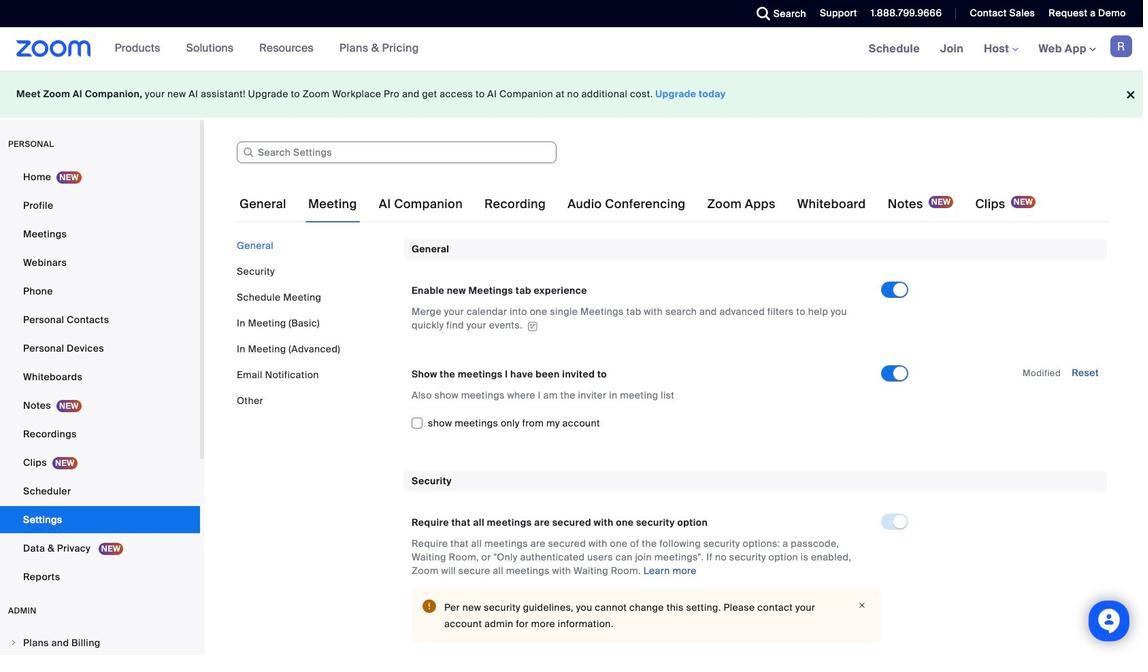 Task type: locate. For each thing, give the bounding box(es) containing it.
meetings navigation
[[858, 27, 1143, 71]]

close image
[[854, 599, 870, 612]]

tabs of my account settings page tab list
[[237, 185, 1039, 223]]

banner
[[0, 27, 1143, 71]]

application inside the general element
[[412, 305, 869, 332]]

personal menu menu
[[0, 163, 200, 592]]

menu bar
[[237, 239, 393, 408]]

footer
[[0, 71, 1143, 118]]

application
[[412, 305, 869, 332]]

alert inside security element
[[412, 589, 881, 643]]

alert
[[412, 589, 881, 643]]

product information navigation
[[105, 27, 429, 71]]

zoom logo image
[[16, 40, 91, 57]]

menu item
[[0, 630, 200, 655]]



Task type: vqa. For each thing, say whether or not it's contained in the screenshot.
User photo
no



Task type: describe. For each thing, give the bounding box(es) containing it.
general element
[[404, 239, 1107, 449]]

support version for enable new meetings tab experience image
[[526, 322, 539, 331]]

right image
[[10, 639, 18, 647]]

Search Settings text field
[[237, 142, 557, 163]]

security element
[[404, 471, 1107, 655]]

profile picture image
[[1110, 35, 1132, 57]]

warning image
[[423, 599, 436, 613]]



